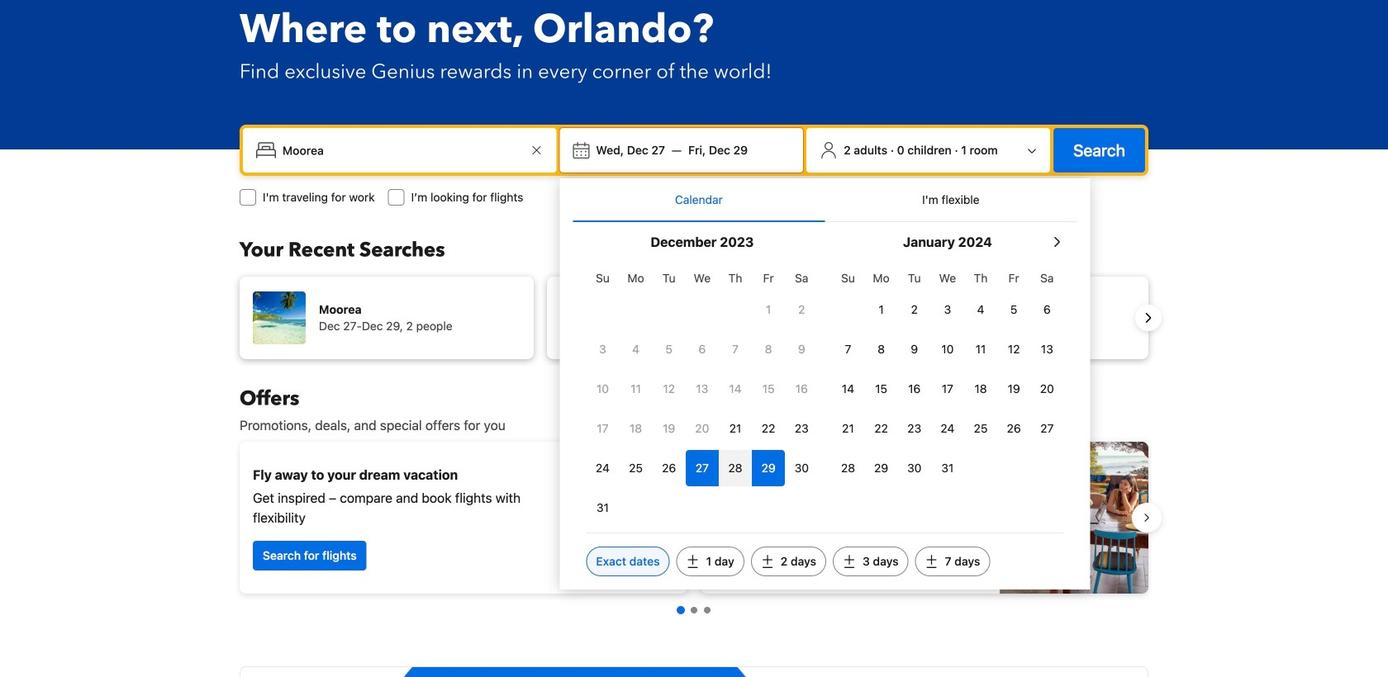 Task type: vqa. For each thing, say whether or not it's contained in the screenshot.
the 27 December 2023 Checkbox
yes



Task type: describe. For each thing, give the bounding box(es) containing it.
15 January 2024 checkbox
[[865, 371, 898, 408]]

2 cell from the left
[[719, 447, 752, 487]]

19 January 2024 checkbox
[[998, 371, 1031, 408]]

2 grid from the left
[[832, 262, 1064, 487]]

1 grid from the left
[[586, 262, 819, 527]]

1 region from the top
[[226, 270, 1162, 366]]

next image
[[1139, 308, 1159, 328]]

1 January 2024 checkbox
[[865, 292, 898, 328]]

18 December 2023 checkbox
[[620, 411, 653, 447]]

18 January 2024 checkbox
[[965, 371, 998, 408]]

5 December 2023 checkbox
[[653, 331, 686, 368]]

19 December 2023 checkbox
[[653, 411, 686, 447]]

1 December 2023 checkbox
[[752, 292, 785, 328]]

4 January 2024 checkbox
[[965, 292, 998, 328]]

23 December 2023 checkbox
[[785, 411, 819, 447]]

Where are you going? field
[[276, 136, 527, 165]]

11 December 2023 checkbox
[[620, 371, 653, 408]]

20 December 2023 checkbox
[[686, 411, 719, 447]]

5 January 2024 checkbox
[[998, 292, 1031, 328]]

7 January 2024 checkbox
[[832, 331, 865, 368]]

22 December 2023 checkbox
[[752, 411, 785, 447]]

9 January 2024 checkbox
[[898, 331, 931, 368]]

6 January 2024 checkbox
[[1031, 292, 1064, 328]]

25 January 2024 checkbox
[[965, 411, 998, 447]]

16 January 2024 checkbox
[[898, 371, 931, 408]]

28 December 2023 checkbox
[[719, 451, 752, 487]]

2 January 2024 checkbox
[[898, 292, 931, 328]]

12 December 2023 checkbox
[[653, 371, 686, 408]]

4 December 2023 checkbox
[[620, 331, 653, 368]]

3 January 2024 checkbox
[[931, 292, 965, 328]]

12 January 2024 checkbox
[[998, 331, 1031, 368]]



Task type: locate. For each thing, give the bounding box(es) containing it.
region
[[226, 270, 1162, 366], [226, 436, 1162, 601]]

17 January 2024 checkbox
[[931, 371, 965, 408]]

1 cell from the left
[[686, 447, 719, 487]]

tab list
[[573, 179, 1077, 223]]

27 January 2024 checkbox
[[1031, 411, 1064, 447]]

9 December 2023 checkbox
[[785, 331, 819, 368]]

29 December 2023 checkbox
[[752, 451, 785, 487]]

25 December 2023 checkbox
[[620, 451, 653, 487]]

24 January 2024 checkbox
[[931, 411, 965, 447]]

30 December 2023 checkbox
[[785, 451, 819, 487]]

3 December 2023 checkbox
[[586, 331, 620, 368]]

23 January 2024 checkbox
[[898, 411, 931, 447]]

7 December 2023 checkbox
[[719, 331, 752, 368]]

3 cell from the left
[[752, 447, 785, 487]]

10 December 2023 checkbox
[[586, 371, 620, 408]]

28 January 2024 checkbox
[[832, 451, 865, 487]]

30 January 2024 checkbox
[[898, 451, 931, 487]]

29 January 2024 checkbox
[[865, 451, 898, 487]]

17 December 2023 checkbox
[[586, 411, 620, 447]]

main content
[[226, 386, 1162, 678]]

26 January 2024 checkbox
[[998, 411, 1031, 447]]

26 December 2023 checkbox
[[653, 451, 686, 487]]

21 December 2023 checkbox
[[719, 411, 752, 447]]

8 December 2023 checkbox
[[752, 331, 785, 368]]

grid
[[586, 262, 819, 527], [832, 262, 1064, 487]]

10 January 2024 checkbox
[[931, 331, 965, 368]]

16 December 2023 checkbox
[[785, 371, 819, 408]]

31 January 2024 checkbox
[[931, 451, 965, 487]]

21 January 2024 checkbox
[[832, 411, 865, 447]]

1 horizontal spatial grid
[[832, 262, 1064, 487]]

22 January 2024 checkbox
[[865, 411, 898, 447]]

27 December 2023 checkbox
[[686, 451, 719, 487]]

cell
[[686, 447, 719, 487], [719, 447, 752, 487], [752, 447, 785, 487]]

2 December 2023 checkbox
[[785, 292, 819, 328]]

11 January 2024 checkbox
[[965, 331, 998, 368]]

15 December 2023 checkbox
[[752, 371, 785, 408]]

31 December 2023 checkbox
[[586, 490, 620, 527]]

8 January 2024 checkbox
[[865, 331, 898, 368]]

13 January 2024 checkbox
[[1031, 331, 1064, 368]]

14 December 2023 checkbox
[[719, 371, 752, 408]]

take your longest vacation yet image
[[1000, 442, 1149, 594]]

20 January 2024 checkbox
[[1031, 371, 1064, 408]]

fly away to your dream vacation image
[[559, 460, 675, 576]]

24 December 2023 checkbox
[[586, 451, 620, 487]]

13 December 2023 checkbox
[[686, 371, 719, 408]]

1 vertical spatial region
[[226, 436, 1162, 601]]

0 horizontal spatial grid
[[586, 262, 819, 527]]

progress bar
[[677, 607, 711, 615]]

0 vertical spatial region
[[226, 270, 1162, 366]]

2 region from the top
[[226, 436, 1162, 601]]

14 January 2024 checkbox
[[832, 371, 865, 408]]

6 December 2023 checkbox
[[686, 331, 719, 368]]



